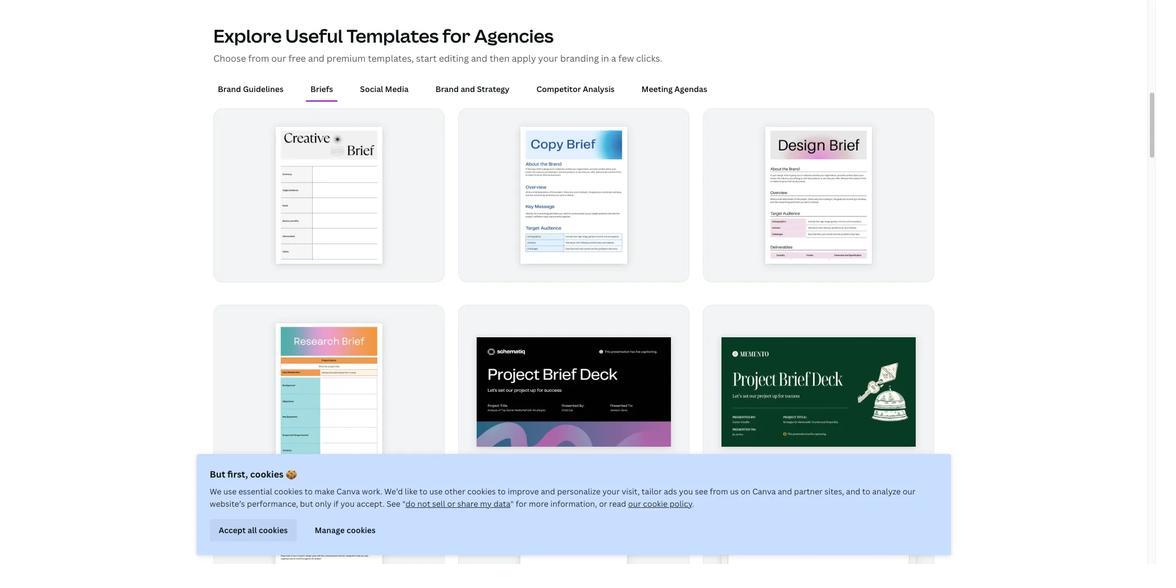 Task type: locate. For each thing, give the bounding box(es) containing it.
1 or from the left
[[448, 499, 456, 510]]

1 vertical spatial for
[[516, 499, 527, 510]]

0 horizontal spatial canva
[[337, 487, 361, 497]]

2 use from the left
[[430, 487, 443, 497]]

agendas
[[675, 84, 708, 95]]

brand and strategy
[[436, 84, 510, 95]]

or right sell
[[448, 499, 456, 510]]

competitor analysis
[[537, 84, 615, 95]]

media
[[385, 84, 409, 95]]

you up policy
[[680, 487, 694, 497]]

data
[[494, 499, 511, 510]]

your right apply
[[539, 52, 558, 65]]

sites,
[[825, 487, 845, 497]]

canva
[[337, 487, 361, 497], [753, 487, 777, 497]]

research brief doc in orange teal pink soft pastels style image
[[276, 324, 382, 461]]

from inside explore useful templates for agencies choose from our free and premium templates, start editing and then apply your branding in a few clicks.
[[248, 52, 269, 65]]

see
[[696, 487, 709, 497]]

" down improve
[[511, 499, 514, 510]]

explore useful templates for agencies choose from our free and premium templates, start editing and then apply your branding in a few clicks.
[[214, 24, 663, 65]]

cookies
[[251, 469, 284, 481], [275, 487, 303, 497], [468, 487, 496, 497], [259, 525, 288, 536], [347, 525, 376, 536]]

use
[[224, 487, 237, 497], [430, 487, 443, 497]]

guidelines
[[243, 84, 284, 95]]

use up website's
[[224, 487, 237, 497]]

competitor analysis button
[[532, 79, 619, 100]]

to up 'data' at left
[[498, 487, 506, 497]]

my
[[481, 499, 492, 510]]

brand
[[218, 84, 241, 95], [436, 84, 459, 95]]

ads
[[664, 487, 678, 497]]

0 horizontal spatial "
[[403, 499, 406, 510]]

work.
[[362, 487, 383, 497]]

make
[[315, 487, 335, 497]]

1 vertical spatial our
[[904, 487, 917, 497]]

2 vertical spatial our
[[629, 499, 642, 510]]

2 horizontal spatial our
[[904, 487, 917, 497]]

2 brand from the left
[[436, 84, 459, 95]]

accept
[[219, 525, 246, 536]]

not
[[418, 499, 431, 510]]

templates
[[347, 24, 439, 48]]

visit,
[[622, 487, 640, 497]]

our inside we use essential cookies to make canva work. we'd like to use other cookies to improve and personalize your visit, tailor ads you see from us on canva and partner sites, and to analyze our website's performance, but only if you accept. see "
[[904, 487, 917, 497]]

free
[[289, 52, 306, 65]]

copy brief doc in cobalt light blue soft pastels style image
[[521, 127, 627, 264]]

brand inside button
[[436, 84, 459, 95]]

our
[[272, 52, 286, 65], [904, 487, 917, 497], [629, 499, 642, 510]]

canva right on
[[753, 487, 777, 497]]

0 horizontal spatial your
[[539, 52, 558, 65]]

meeting agendas
[[642, 84, 708, 95]]

clicks.
[[637, 52, 663, 65]]

premium
[[327, 52, 366, 65]]

1 horizontal spatial brand
[[436, 84, 459, 95]]

4 to from the left
[[863, 487, 871, 497]]

competitor
[[537, 84, 581, 95]]

editing
[[439, 52, 469, 65]]

our down visit,
[[629, 499, 642, 510]]

accept all cookies button
[[210, 520, 297, 542]]

information,
[[551, 499, 598, 510]]

accept.
[[357, 499, 385, 510]]

1 " from the left
[[403, 499, 406, 510]]

for up 'editing'
[[443, 24, 471, 48]]

1 vertical spatial your
[[603, 487, 620, 497]]

brand guidelines button
[[214, 79, 288, 100]]

brand for brand and strategy
[[436, 84, 459, 95]]

from
[[248, 52, 269, 65], [711, 487, 729, 497]]

see
[[387, 499, 401, 510]]

1 canva from the left
[[337, 487, 361, 497]]

our inside explore useful templates for agencies choose from our free and premium templates, start editing and then apply your branding in a few clicks.
[[272, 52, 286, 65]]

first,
[[228, 469, 248, 481]]

agencies
[[474, 24, 554, 48]]

1 horizontal spatial from
[[711, 487, 729, 497]]

or left read
[[600, 499, 608, 510]]

other
[[445, 487, 466, 497]]

0 horizontal spatial use
[[224, 487, 237, 497]]

canva up if
[[337, 487, 361, 497]]

brand down 'editing'
[[436, 84, 459, 95]]

in
[[601, 52, 609, 65]]

or
[[448, 499, 456, 510], [600, 499, 608, 510]]

for inside explore useful templates for agencies choose from our free and premium templates, start editing and then apply your branding in a few clicks.
[[443, 24, 471, 48]]

choose
[[214, 52, 246, 65]]

1 horizontal spatial for
[[516, 499, 527, 510]]

2 or from the left
[[600, 499, 608, 510]]

read
[[610, 499, 627, 510]]

cookies down "accept."
[[347, 525, 376, 536]]

3 to from the left
[[498, 487, 506, 497]]

briefs button
[[306, 79, 338, 100]]

and
[[308, 52, 325, 65], [471, 52, 488, 65], [461, 84, 475, 95], [541, 487, 556, 497], [779, 487, 793, 497], [847, 487, 861, 497]]

analyze
[[873, 487, 902, 497]]

use up sell
[[430, 487, 443, 497]]

1 vertical spatial from
[[711, 487, 729, 497]]

0 horizontal spatial brand
[[218, 84, 241, 95]]

creative brief doc in black and white grey editorial style image
[[276, 127, 382, 264]]

templates,
[[368, 52, 414, 65]]

0 horizontal spatial or
[[448, 499, 456, 510]]

0 vertical spatial from
[[248, 52, 269, 65]]

copywriting style guide professional doc in black and white grey editorial style image
[[521, 521, 627, 565]]

black white modern bold designer task list doc image
[[276, 521, 382, 565]]

performance,
[[247, 499, 299, 510]]

brand inside button
[[218, 84, 241, 95]]

1 brand from the left
[[218, 84, 241, 95]]

0 horizontal spatial for
[[443, 24, 471, 48]]

1 horizontal spatial you
[[680, 487, 694, 497]]

1 horizontal spatial or
[[600, 499, 608, 510]]

1 horizontal spatial canva
[[753, 487, 777, 497]]

to left analyze
[[863, 487, 871, 497]]

0 vertical spatial you
[[680, 487, 694, 497]]

brand down choose on the left top of page
[[218, 84, 241, 95]]

1 horizontal spatial use
[[430, 487, 443, 497]]

"
[[403, 499, 406, 510], [511, 499, 514, 510]]

1 horizontal spatial your
[[603, 487, 620, 497]]

to up 'but'
[[305, 487, 313, 497]]

but first, cookies 🍪
[[210, 469, 297, 481]]

our left 'free'
[[272, 52, 286, 65]]

all
[[248, 525, 257, 536]]

from left us
[[711, 487, 729, 497]]

you right if
[[341, 499, 355, 510]]

0 horizontal spatial from
[[248, 52, 269, 65]]

do not sell or share my data " for more information, or read our cookie policy .
[[406, 499, 695, 510]]

our right analyze
[[904, 487, 917, 497]]

design brief doc in grey lilac black soft pastels style image
[[766, 127, 872, 264]]

and left strategy
[[461, 84, 475, 95]]

your
[[539, 52, 558, 65], [603, 487, 620, 497]]

0 vertical spatial for
[[443, 24, 471, 48]]

for
[[443, 24, 471, 48], [516, 499, 527, 510]]

personalize
[[558, 487, 601, 497]]

your up read
[[603, 487, 620, 497]]

" right see
[[403, 499, 406, 510]]

.
[[693, 499, 695, 510]]

from down explore
[[248, 52, 269, 65]]

0 vertical spatial our
[[272, 52, 286, 65]]

1 horizontal spatial "
[[511, 499, 514, 510]]

tailor
[[642, 487, 663, 497]]

for down improve
[[516, 499, 527, 510]]

and right 'free'
[[308, 52, 325, 65]]

cookies right 'all' in the left bottom of the page
[[259, 525, 288, 536]]

1 horizontal spatial our
[[629, 499, 642, 510]]

beige rounded project brief presentation image
[[722, 535, 916, 565]]

we
[[210, 487, 222, 497]]

0 horizontal spatial you
[[341, 499, 355, 510]]

and left partner
[[779, 487, 793, 497]]

to right like on the bottom
[[420, 487, 428, 497]]

and up the 'do not sell or share my data " for more information, or read our cookie policy .'
[[541, 487, 556, 497]]

1 use from the left
[[224, 487, 237, 497]]

from inside we use essential cookies to make canva work. we'd like to use other cookies to improve and personalize your visit, tailor ads you see from us on canva and partner sites, and to analyze our website's performance, but only if you accept. see "
[[711, 487, 729, 497]]

strategy
[[477, 84, 510, 95]]

you
[[680, 487, 694, 497], [341, 499, 355, 510]]

to
[[305, 487, 313, 497], [420, 487, 428, 497], [498, 487, 506, 497], [863, 487, 871, 497]]

0 horizontal spatial our
[[272, 52, 286, 65]]

0 vertical spatial your
[[539, 52, 558, 65]]

useful
[[286, 24, 343, 48]]

more
[[529, 499, 549, 510]]



Task type: describe. For each thing, give the bounding box(es) containing it.
and left then
[[471, 52, 488, 65]]

sell
[[433, 499, 446, 510]]

cookies up my on the bottom left of page
[[468, 487, 496, 497]]

if
[[334, 499, 339, 510]]

improve
[[508, 487, 540, 497]]

brand and strategy button
[[431, 79, 514, 100]]

manage cookies button
[[306, 520, 385, 542]]

briefs
[[311, 84, 333, 95]]

accept all cookies
[[219, 525, 288, 536]]

our cookie policy link
[[629, 499, 693, 510]]

2 canva from the left
[[753, 487, 777, 497]]

meeting agendas button
[[637, 79, 712, 100]]

start
[[416, 52, 437, 65]]

branding
[[561, 52, 599, 65]]

manage cookies
[[315, 525, 376, 536]]

cookies up essential
[[251, 469, 284, 481]]

share
[[458, 499, 479, 510]]

explore
[[214, 24, 282, 48]]

do not sell or share my data link
[[406, 499, 511, 510]]

partner
[[795, 487, 823, 497]]

brand for brand guidelines
[[218, 84, 241, 95]]

1 vertical spatial you
[[341, 499, 355, 510]]

apply
[[512, 52, 536, 65]]

do
[[406, 499, 416, 510]]

2 " from the left
[[511, 499, 514, 510]]

we'd
[[385, 487, 403, 497]]

only
[[316, 499, 332, 510]]

your inside we use essential cookies to make canva work. we'd like to use other cookies to improve and personalize your visit, tailor ads you see from us on canva and partner sites, and to analyze our website's performance, but only if you accept. see "
[[603, 487, 620, 497]]

🍪
[[286, 469, 297, 481]]

then
[[490, 52, 510, 65]]

social media
[[360, 84, 409, 95]]

like
[[405, 487, 418, 497]]

but
[[300, 499, 314, 510]]

brand guidelines
[[218, 84, 284, 95]]

social
[[360, 84, 384, 95]]

cookie
[[644, 499, 668, 510]]

meeting
[[642, 84, 673, 95]]

your inside explore useful templates for agencies choose from our free and premium templates, start editing and then apply your branding in a few clicks.
[[539, 52, 558, 65]]

we use essential cookies to make canva work. we'd like to use other cookies to improve and personalize your visit, tailor ads you see from us on canva and partner sites, and to analyze our website's performance, but only if you accept. see "
[[210, 487, 917, 510]]

essential
[[239, 487, 273, 497]]

and right sites,
[[847, 487, 861, 497]]

1 to from the left
[[305, 487, 313, 497]]

on
[[741, 487, 751, 497]]

and inside button
[[461, 84, 475, 95]]

policy
[[670, 499, 693, 510]]

but
[[210, 469, 226, 481]]

website's
[[210, 499, 245, 510]]

" inside we use essential cookies to make canva work. we'd like to use other cookies to improve and personalize your visit, tailor ads you see from us on canva and partner sites, and to analyze our website's performance, but only if you accept. see "
[[403, 499, 406, 510]]

analysis
[[583, 84, 615, 95]]

cookies down 🍪
[[275, 487, 303, 497]]

manage
[[315, 525, 345, 536]]

few
[[619, 52, 634, 65]]

us
[[731, 487, 740, 497]]

project brief business presentation in black and white emerald mint green aspirational elegance style image
[[722, 338, 916, 447]]

project brief business presentation in black and white neon pink turquoise bold gradient style image
[[477, 338, 671, 447]]

a
[[612, 52, 617, 65]]

2 to from the left
[[420, 487, 428, 497]]

social media button
[[356, 79, 413, 100]]



Task type: vqa. For each thing, say whether or not it's contained in the screenshot.
2nd to
yes



